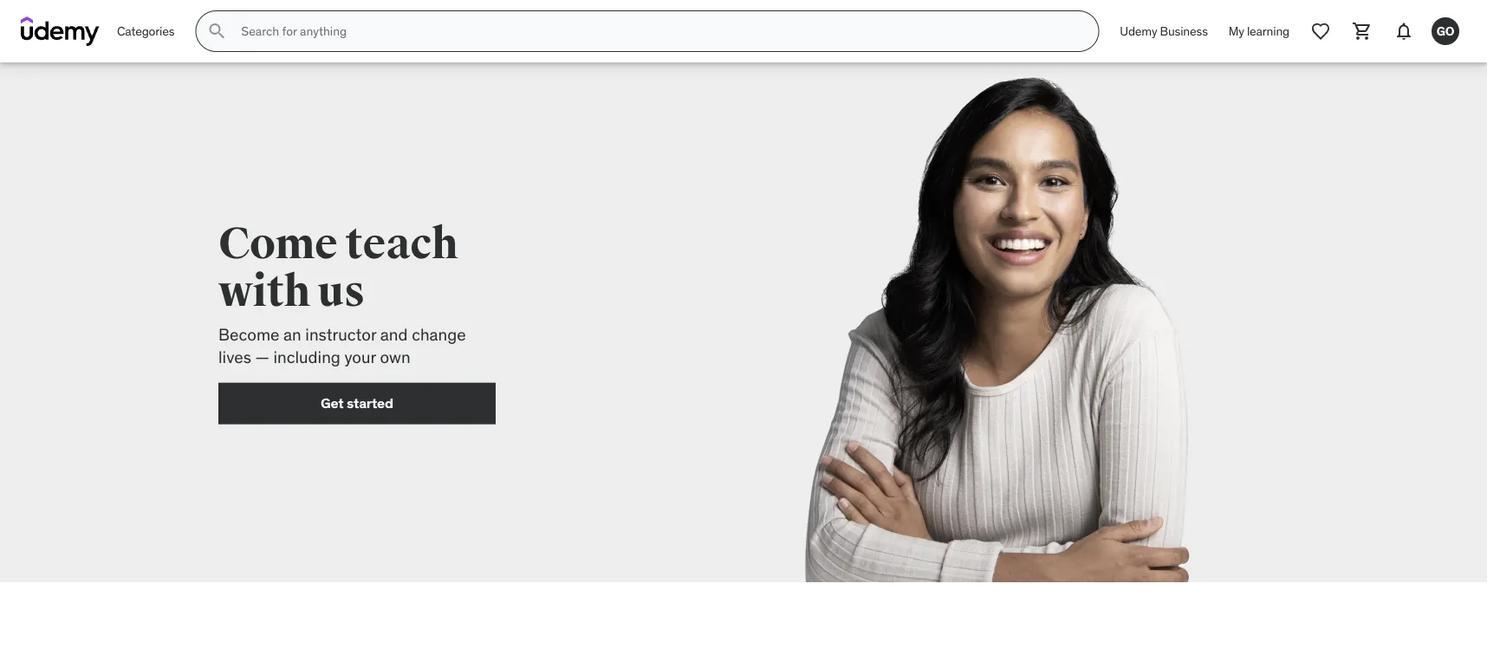 Task type: vqa. For each thing, say whether or not it's contained in the screenshot.
$12.99 $59.99
no



Task type: describe. For each thing, give the bounding box(es) containing it.
categories
[[117, 23, 174, 39]]

shopping cart with 0 items image
[[1352, 21, 1373, 42]]

own
[[380, 347, 410, 368]]

udemy business
[[1120, 23, 1208, 39]]

instructor
[[305, 324, 376, 345]]

get
[[321, 394, 344, 412]]

including
[[273, 347, 340, 368]]

udemy business link
[[1110, 10, 1218, 52]]

change
[[412, 324, 466, 345]]

learning
[[1247, 23, 1289, 39]]

go
[[1437, 23, 1454, 39]]

business
[[1160, 23, 1208, 39]]

go link
[[1425, 10, 1466, 52]]

get started link
[[218, 383, 496, 424]]

come
[[218, 217, 337, 271]]

categories button
[[107, 10, 185, 52]]

notifications image
[[1393, 21, 1414, 42]]

started
[[347, 394, 393, 412]]

lives
[[218, 347, 251, 368]]

submit search image
[[207, 21, 227, 42]]



Task type: locate. For each thing, give the bounding box(es) containing it.
your
[[344, 347, 376, 368]]

teach
[[345, 217, 458, 271]]

my
[[1229, 23, 1244, 39]]

—
[[255, 347, 269, 368]]

Search for anything text field
[[238, 16, 1077, 46]]

wishlist image
[[1310, 21, 1331, 42]]

udemy image
[[21, 16, 100, 46]]

and
[[380, 324, 408, 345]]

udemy
[[1120, 23, 1157, 39]]

with
[[218, 265, 310, 319]]

come teach with us become an instructor and change lives — including your own
[[218, 217, 466, 368]]

my learning
[[1229, 23, 1289, 39]]

get started
[[321, 394, 393, 412]]

become
[[218, 324, 279, 345]]

us
[[318, 265, 365, 319]]

an
[[283, 324, 301, 345]]

my learning link
[[1218, 10, 1300, 52]]



